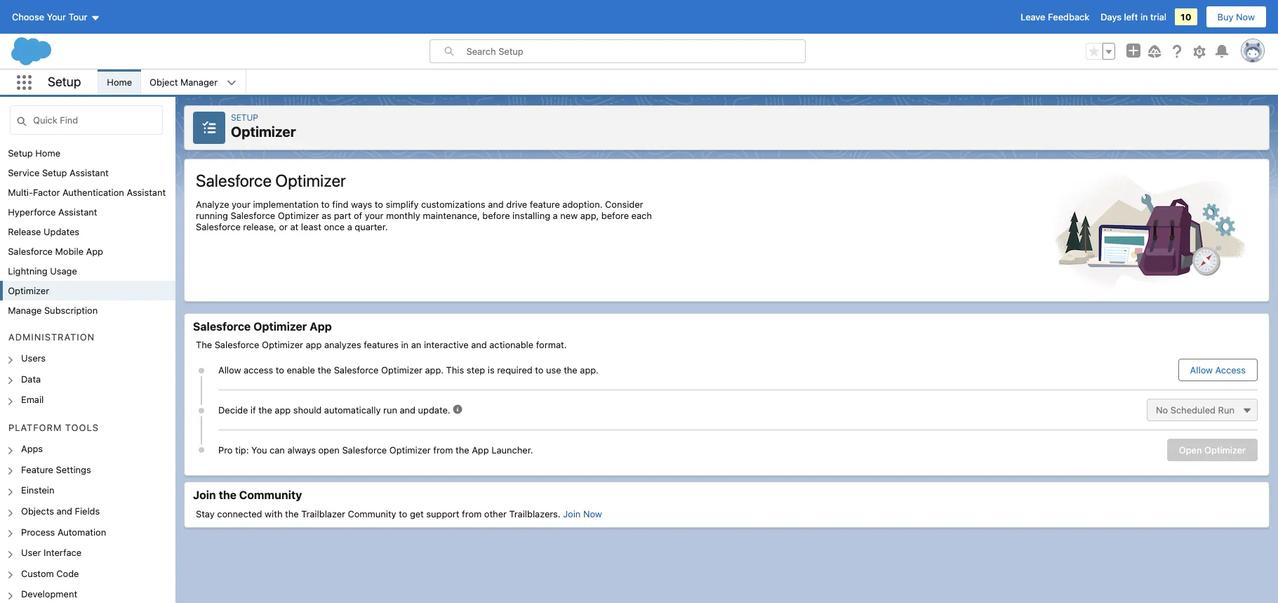 Task type: vqa. For each thing, say whether or not it's contained in the screenshot.
Einstein
yes



Task type: describe. For each thing, give the bounding box(es) containing it.
stay
[[196, 508, 215, 520]]

open
[[318, 445, 340, 456]]

Search Setup text field
[[467, 40, 805, 62]]

Quick Find search field
[[10, 105, 163, 135]]

open optimizer
[[1180, 445, 1246, 456]]

of
[[354, 210, 362, 221]]

hyperforce
[[8, 206, 56, 218]]

app for setup
[[306, 339, 322, 350]]

apps link
[[21, 443, 43, 456]]

multi-factor authentication assistant
[[8, 187, 166, 198]]

pro
[[218, 445, 233, 456]]

objects
[[21, 506, 54, 517]]

service setup assistant
[[8, 167, 109, 178]]

home inside setup tree tree
[[35, 147, 60, 159]]

usage
[[50, 265, 77, 277]]

setup link
[[231, 112, 258, 123]]

multi-
[[8, 187, 33, 198]]

object manager link
[[141, 70, 226, 95]]

process automation
[[21, 526, 106, 538]]

0 vertical spatial from
[[433, 445, 453, 456]]

is
[[488, 364, 495, 376]]

user
[[21, 547, 41, 558]]

No Scheduled Run button
[[1147, 399, 1258, 421]]

home link
[[99, 70, 141, 95]]

join now link
[[563, 508, 602, 520]]

format.
[[536, 339, 567, 350]]

hyperforce assistant
[[8, 206, 97, 218]]

tour
[[69, 11, 87, 22]]

open optimizer button
[[1168, 439, 1258, 461]]

release,
[[243, 221, 277, 232]]

0 horizontal spatial your
[[232, 199, 251, 210]]

decide if the app should automatically run and update.
[[218, 404, 451, 416]]

once
[[324, 221, 345, 232]]

days left in trial
[[1101, 11, 1167, 22]]

at
[[290, 221, 299, 232]]

from inside the join the community stay connected with the trailblazer community to get support from other trailblazers. join now
[[462, 508, 482, 520]]

tools
[[65, 422, 99, 433]]

1 horizontal spatial a
[[553, 210, 558, 221]]

launcher.
[[492, 445, 533, 456]]

the right enable
[[318, 364, 332, 376]]

analyze your implementation to find ways to simplify customizations and drive feature adoption. consider running salesforce optimizer as part of your monthly maintenance, before installing a new app, before each salesforce release, or at least once a quarter.
[[196, 199, 652, 232]]

setup for setup home
[[8, 147, 33, 159]]

optimizer tree item
[[0, 281, 176, 301]]

10
[[1181, 11, 1192, 22]]

to left enable
[[276, 364, 284, 376]]

optimizer link
[[8, 285, 49, 296]]

the salesforce optimizer app analyzes features in an interactive and actionable format.
[[196, 339, 567, 350]]

consider
[[605, 199, 644, 210]]

multi-factor authentication assistant link
[[8, 187, 166, 198]]

automation
[[58, 526, 106, 538]]

salesforce up analyze
[[196, 171, 272, 190]]

join the community stay connected with the trailblazer community to get support from other trailblazers. join now
[[193, 489, 602, 520]]

salesforce down analyze
[[196, 221, 241, 232]]

setup up factor at the left
[[42, 167, 67, 178]]

setup optimizer
[[231, 112, 296, 140]]

salesforce down the salesforce optimizer app
[[215, 339, 259, 350]]

other
[[484, 508, 507, 520]]

or
[[279, 221, 288, 232]]

the right use
[[564, 364, 578, 376]]

to left find
[[321, 199, 330, 210]]

salesforce left or
[[231, 210, 275, 221]]

subscription
[[44, 305, 98, 316]]

the
[[196, 339, 212, 350]]

user interface link
[[21, 547, 82, 559]]

buy now button
[[1206, 6, 1268, 28]]

automatically
[[324, 404, 381, 416]]

objects and fields link
[[21, 506, 100, 518]]

step
[[467, 364, 485, 376]]

lightning usage
[[8, 265, 77, 277]]

find
[[332, 199, 349, 210]]

features
[[364, 339, 399, 350]]

interactive
[[424, 339, 469, 350]]

get
[[410, 508, 424, 520]]

maintenance,
[[423, 210, 480, 221]]

apps
[[21, 443, 43, 455]]

and up step
[[471, 339, 487, 350]]

code
[[56, 568, 79, 579]]

feature settings link
[[21, 464, 91, 476]]

least
[[301, 221, 322, 232]]

allow for allow access to enable the salesforce optimizer app. this step is required to use the app.
[[218, 364, 241, 376]]

2 app. from the left
[[580, 364, 599, 376]]

fields
[[75, 506, 100, 517]]

support
[[426, 508, 460, 520]]

setup for setup
[[48, 74, 81, 89]]

decide
[[218, 404, 248, 416]]

manager
[[180, 77, 218, 88]]

allow for allow access
[[1191, 364, 1213, 376]]

optimizer down an in the bottom left of the page
[[381, 364, 423, 376]]

the up connected
[[219, 489, 237, 501]]

should
[[293, 404, 322, 416]]

release updates
[[8, 226, 79, 237]]

feature
[[530, 199, 560, 210]]

trial
[[1151, 11, 1167, 22]]

use
[[546, 364, 562, 376]]

to left use
[[535, 364, 544, 376]]

required
[[497, 364, 533, 376]]

optimizer inside button
[[1205, 445, 1246, 456]]

user interface
[[21, 547, 82, 558]]

and inside analyze your implementation to find ways to simplify customizations and drive feature adoption. consider running salesforce optimizer as part of your monthly maintenance, before installing a new app, before each salesforce release, or at least once a quarter.
[[488, 199, 504, 210]]

no
[[1157, 404, 1169, 416]]

salesforce optimizer app
[[193, 320, 332, 333]]

settings
[[56, 464, 91, 475]]

each
[[632, 210, 652, 221]]

allow access
[[1191, 364, 1246, 376]]

optimizer inside tree item
[[8, 285, 49, 296]]

setup for setup optimizer
[[231, 112, 258, 123]]

development
[[21, 589, 77, 600]]

optimizer up implementation
[[275, 171, 346, 190]]

open
[[1180, 445, 1203, 456]]

app for salesforce mobile app
[[86, 246, 103, 257]]

0 vertical spatial assistant
[[70, 167, 109, 178]]

1 before from the left
[[483, 210, 510, 221]]



Task type: locate. For each thing, give the bounding box(es) containing it.
installing
[[513, 210, 551, 221]]

app up analyzes
[[310, 320, 332, 333]]

optimizer down run
[[390, 445, 431, 456]]

the right with
[[285, 508, 299, 520]]

setup up quick find search field
[[48, 74, 81, 89]]

0 vertical spatial home
[[107, 77, 132, 88]]

assistant down multi-factor authentication assistant link at the left top of the page
[[58, 206, 97, 218]]

join up stay
[[193, 489, 216, 501]]

0 horizontal spatial home
[[35, 147, 60, 159]]

your
[[47, 11, 66, 22]]

einstein
[[21, 485, 54, 496]]

salesforce up the
[[193, 320, 251, 333]]

before
[[483, 210, 510, 221], [602, 210, 629, 221]]

0 vertical spatial app
[[306, 339, 322, 350]]

allow inside allow access button
[[1191, 364, 1213, 376]]

1 horizontal spatial join
[[563, 508, 581, 520]]

administration
[[8, 331, 95, 343]]

before left installing
[[483, 210, 510, 221]]

you
[[251, 445, 267, 456]]

manage
[[8, 305, 42, 316]]

to right ways
[[375, 199, 383, 210]]

home inside the home link
[[107, 77, 132, 88]]

setup up salesforce optimizer
[[231, 112, 258, 123]]

0 horizontal spatial now
[[583, 508, 602, 520]]

factor
[[33, 187, 60, 198]]

objects and fields
[[21, 506, 100, 517]]

2 allow from the left
[[1191, 364, 1213, 376]]

setup tree tree
[[0, 143, 176, 603]]

now
[[1237, 11, 1256, 22], [583, 508, 602, 520]]

1 horizontal spatial app
[[310, 320, 332, 333]]

0 horizontal spatial allow
[[218, 364, 241, 376]]

1 vertical spatial home
[[35, 147, 60, 159]]

platform tools
[[8, 422, 99, 433]]

assistant right authentication
[[127, 187, 166, 198]]

a left new on the top left of page
[[553, 210, 558, 221]]

from left other
[[462, 508, 482, 520]]

community up with
[[239, 489, 302, 501]]

analyzes
[[324, 339, 361, 350]]

0 vertical spatial app
[[86, 246, 103, 257]]

setup home link
[[8, 147, 60, 159]]

setup inside setup optimizer
[[231, 112, 258, 123]]

as
[[322, 210, 332, 221]]

users link
[[21, 353, 46, 365]]

now inside the join the community stay connected with the trailblazer community to get support from other trailblazers. join now
[[583, 508, 602, 520]]

monthly
[[386, 210, 421, 221]]

1 horizontal spatial app
[[306, 339, 322, 350]]

1 horizontal spatial now
[[1237, 11, 1256, 22]]

0 horizontal spatial app.
[[425, 364, 444, 376]]

lightning
[[8, 265, 48, 277]]

in right left
[[1141, 11, 1149, 22]]

no scheduled run
[[1157, 404, 1235, 416]]

the left launcher.
[[456, 445, 470, 456]]

implementation
[[253, 199, 319, 210]]

pro tip: you can always open salesforce optimizer from the app launcher.
[[218, 445, 533, 456]]

0 horizontal spatial app
[[86, 246, 103, 257]]

with
[[265, 508, 283, 520]]

updates
[[44, 226, 79, 237]]

1 vertical spatial from
[[462, 508, 482, 520]]

part
[[334, 210, 351, 221]]

setup up service at left top
[[8, 147, 33, 159]]

1 horizontal spatial home
[[107, 77, 132, 88]]

this
[[446, 364, 464, 376]]

1 horizontal spatial app.
[[580, 364, 599, 376]]

optimizer right open
[[1205, 445, 1246, 456]]

and up process automation
[[57, 506, 72, 517]]

data link
[[21, 373, 41, 386]]

feature
[[21, 464, 53, 475]]

adoption.
[[563, 199, 603, 210]]

2 vertical spatial app
[[472, 445, 489, 456]]

the right the if
[[259, 404, 272, 416]]

leave
[[1021, 11, 1046, 22]]

your right analyze
[[232, 199, 251, 210]]

email link
[[21, 394, 44, 407]]

home up service setup assistant
[[35, 147, 60, 159]]

einstein link
[[21, 485, 54, 497]]

1 vertical spatial now
[[583, 508, 602, 520]]

release
[[8, 226, 41, 237]]

1 allow from the left
[[218, 364, 241, 376]]

from down update.
[[433, 445, 453, 456]]

and left drive
[[488, 199, 504, 210]]

1 vertical spatial app
[[275, 404, 291, 416]]

and inside objects and fields link
[[57, 506, 72, 517]]

app for salesforce optimizer app
[[310, 320, 332, 333]]

an
[[411, 339, 422, 350]]

1 horizontal spatial in
[[1141, 11, 1149, 22]]

0 horizontal spatial in
[[401, 339, 409, 350]]

1 horizontal spatial before
[[602, 210, 629, 221]]

to left the get
[[399, 508, 408, 520]]

development link
[[21, 589, 77, 601]]

salesforce mobile app
[[8, 246, 103, 257]]

optimizer inside analyze your implementation to find ways to simplify customizations and drive feature adoption. consider running salesforce optimizer as part of your monthly maintenance, before installing a new app, before each salesforce release, or at least once a quarter.
[[278, 210, 319, 221]]

app up enable
[[306, 339, 322, 350]]

manage subscription link
[[8, 305, 98, 316]]

choose your tour
[[12, 11, 87, 22]]

trailblazer
[[301, 508, 345, 520]]

1 horizontal spatial from
[[462, 508, 482, 520]]

0 horizontal spatial from
[[433, 445, 453, 456]]

home
[[107, 77, 132, 88], [35, 147, 60, 159]]

1 vertical spatial join
[[563, 508, 581, 520]]

allow left "access"
[[1191, 364, 1213, 376]]

left
[[1125, 11, 1139, 22]]

optimizer
[[231, 124, 296, 140], [275, 171, 346, 190], [278, 210, 319, 221], [8, 285, 49, 296], [254, 320, 307, 333], [262, 339, 303, 350], [381, 364, 423, 376], [390, 445, 431, 456], [1205, 445, 1246, 456]]

object
[[150, 77, 178, 88]]

community
[[239, 489, 302, 501], [348, 508, 396, 520]]

optimizer down setup link
[[231, 124, 296, 140]]

app right mobile
[[86, 246, 103, 257]]

community left the get
[[348, 508, 396, 520]]

now right buy
[[1237, 11, 1256, 22]]

run
[[383, 404, 397, 416]]

app left should
[[275, 404, 291, 416]]

salesforce optimizer
[[196, 171, 346, 190]]

optimizer left as
[[278, 210, 319, 221]]

1 vertical spatial in
[[401, 339, 409, 350]]

feature settings
[[21, 464, 91, 475]]

custom
[[21, 568, 54, 579]]

setup
[[48, 74, 81, 89], [231, 112, 258, 123], [8, 147, 33, 159], [42, 167, 67, 178]]

run
[[1219, 404, 1235, 416]]

0 horizontal spatial before
[[483, 210, 510, 221]]

0 vertical spatial in
[[1141, 11, 1149, 22]]

optimizer down lightning
[[8, 285, 49, 296]]

salesforce right open
[[342, 445, 387, 456]]

1 horizontal spatial allow
[[1191, 364, 1213, 376]]

optimizer down the salesforce optimizer app
[[262, 339, 303, 350]]

optimizer up enable
[[254, 320, 307, 333]]

leave feedback
[[1021, 11, 1090, 22]]

now inside buy now button
[[1237, 11, 1256, 22]]

process
[[21, 526, 55, 538]]

2 horizontal spatial app
[[472, 445, 489, 456]]

app. left this
[[425, 364, 444, 376]]

running
[[196, 210, 228, 221]]

allow
[[218, 364, 241, 376], [1191, 364, 1213, 376]]

ways
[[351, 199, 372, 210]]

manage subscription
[[8, 305, 98, 316]]

a left of
[[347, 221, 352, 232]]

0 horizontal spatial a
[[347, 221, 352, 232]]

update.
[[418, 404, 451, 416]]

assistant
[[70, 167, 109, 178], [127, 187, 166, 198], [58, 206, 97, 218]]

group
[[1086, 43, 1116, 60]]

1 app. from the left
[[425, 364, 444, 376]]

1 vertical spatial app
[[310, 320, 332, 333]]

to inside the join the community stay connected with the trailblazer community to get support from other trailblazers. join now
[[399, 508, 408, 520]]

customizations
[[421, 199, 486, 210]]

object manager
[[150, 77, 218, 88]]

0 vertical spatial now
[[1237, 11, 1256, 22]]

1 vertical spatial assistant
[[127, 187, 166, 198]]

app inside setup tree tree
[[86, 246, 103, 257]]

platform
[[8, 422, 62, 433]]

feedback
[[1048, 11, 1090, 22]]

2 vertical spatial assistant
[[58, 206, 97, 218]]

1 vertical spatial community
[[348, 508, 396, 520]]

and right run
[[400, 404, 416, 416]]

0 horizontal spatial app
[[275, 404, 291, 416]]

allow access button
[[1179, 359, 1258, 381]]

access
[[1216, 364, 1246, 376]]

salesforce up lightning
[[8, 246, 53, 257]]

custom code link
[[21, 568, 79, 580]]

assistant up multi-factor authentication assistant link at the left top of the page
[[70, 167, 109, 178]]

1 horizontal spatial your
[[365, 210, 384, 221]]

quarter.
[[355, 221, 388, 232]]

always
[[288, 445, 316, 456]]

in left an in the bottom left of the page
[[401, 339, 409, 350]]

choose your tour button
[[11, 6, 101, 28]]

leave feedback link
[[1021, 11, 1090, 22]]

salesforce down analyzes
[[334, 364, 379, 376]]

0 horizontal spatial community
[[239, 489, 302, 501]]

1 horizontal spatial community
[[348, 508, 396, 520]]

salesforce inside setup tree tree
[[8, 246, 53, 257]]

allow left access
[[218, 364, 241, 376]]

data
[[21, 373, 41, 385]]

0 horizontal spatial join
[[193, 489, 216, 501]]

your right of
[[365, 210, 384, 221]]

app for analyze your implementation to find ways to simplify customizations and drive feature adoption. consider running salesforce optimizer as part of your monthly maintenance, before installing a new app, before each salesforce release, or at least once a quarter.
[[275, 404, 291, 416]]

join right "trailblazers."
[[563, 508, 581, 520]]

2 before from the left
[[602, 210, 629, 221]]

now right "trailblazers."
[[583, 508, 602, 520]]

to
[[321, 199, 330, 210], [375, 199, 383, 210], [276, 364, 284, 376], [535, 364, 544, 376], [399, 508, 408, 520]]

0 vertical spatial join
[[193, 489, 216, 501]]

setup home
[[8, 147, 60, 159]]

and
[[488, 199, 504, 210], [471, 339, 487, 350], [400, 404, 416, 416], [57, 506, 72, 517]]

0 vertical spatial community
[[239, 489, 302, 501]]

before right app,
[[602, 210, 629, 221]]

home left object
[[107, 77, 132, 88]]

actionable
[[490, 339, 534, 350]]

tip:
[[235, 445, 249, 456]]

app left launcher.
[[472, 445, 489, 456]]

scheduled
[[1171, 404, 1216, 416]]

mobile
[[55, 246, 84, 257]]

app. right use
[[580, 364, 599, 376]]



